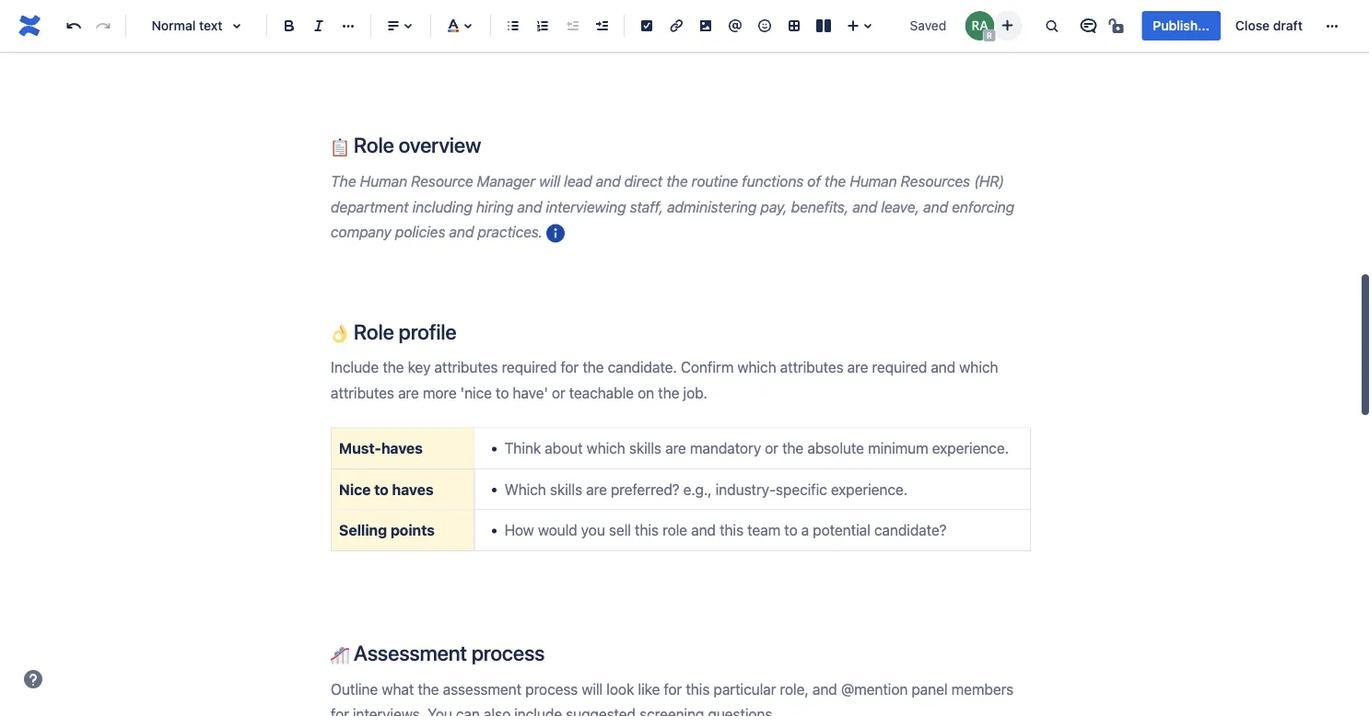 Task type: locate. For each thing, give the bounding box(es) containing it.
emoji image
[[754, 15, 776, 37]]

2 the from the left
[[825, 173, 846, 190]]

the
[[666, 173, 688, 190], [825, 173, 846, 190]]

table image
[[783, 15, 805, 37]]

routine
[[692, 173, 738, 190]]

:ok_hand: image
[[331, 325, 349, 343]]

benefits,
[[791, 198, 849, 216]]

:roller_coaster: image
[[331, 646, 349, 665], [331, 646, 349, 665]]

undo ⌘z image
[[63, 15, 85, 37]]

haves right to
[[392, 481, 434, 498]]

the right direct
[[666, 173, 688, 190]]

:info: image
[[547, 224, 565, 243]]

human up "leave,"
[[850, 173, 897, 190]]

close draft
[[1236, 18, 1303, 33]]

and down the "including"
[[449, 223, 474, 241]]

2 human from the left
[[850, 173, 897, 190]]

action item image
[[636, 15, 658, 37]]

must-
[[339, 440, 381, 458]]

haves up nice to haves
[[381, 440, 423, 458]]

(hr)
[[974, 173, 1005, 190]]

0 vertical spatial role
[[354, 133, 394, 158]]

0 horizontal spatial the
[[666, 173, 688, 190]]

profile
[[399, 319, 457, 344]]

role up the
[[354, 133, 394, 158]]

confluence image
[[15, 11, 44, 41], [15, 11, 44, 41]]

redo ⌘⇧z image
[[92, 15, 114, 37]]

normal text
[[152, 18, 223, 33]]

company
[[331, 223, 391, 241]]

ruby anderson image
[[965, 11, 995, 41]]

role for profile
[[354, 319, 394, 344]]

role overview
[[349, 133, 481, 158]]

0 horizontal spatial human
[[360, 173, 407, 190]]

manager
[[477, 173, 535, 190]]

text
[[199, 18, 223, 33]]

human
[[360, 173, 407, 190], [850, 173, 897, 190]]

add image, video, or file image
[[695, 15, 717, 37]]

the right of
[[825, 173, 846, 190]]

department
[[331, 198, 409, 216]]

numbered list ⌘⇧7 image
[[532, 15, 554, 37]]

1 horizontal spatial human
[[850, 173, 897, 190]]

role
[[354, 133, 394, 158], [354, 319, 394, 344]]

1 human from the left
[[360, 173, 407, 190]]

enforcing
[[952, 198, 1015, 216]]

comment icon image
[[1078, 15, 1100, 37]]

selling
[[339, 522, 387, 539]]

policies
[[395, 223, 445, 241]]

outdent ⇧tab image
[[561, 15, 583, 37]]

close draft button
[[1224, 11, 1314, 41]]

close
[[1236, 18, 1270, 33]]

:clipboard: image
[[331, 138, 349, 157], [331, 138, 349, 157]]

assessment process
[[349, 641, 545, 666]]

hiring
[[476, 198, 514, 216]]

2 role from the top
[[354, 319, 394, 344]]

to
[[374, 481, 389, 498]]

publish...
[[1153, 18, 1210, 33]]

1 the from the left
[[666, 173, 688, 190]]

1 vertical spatial role
[[354, 319, 394, 344]]

role right :ok_hand: icon
[[354, 319, 394, 344]]

and
[[596, 173, 621, 190], [517, 198, 542, 216], [853, 198, 877, 216], [924, 198, 948, 216], [449, 223, 474, 241]]

interviewing
[[546, 198, 626, 216]]

role profile
[[349, 319, 457, 344]]

haves
[[381, 440, 423, 458], [392, 481, 434, 498]]

human up the department
[[360, 173, 407, 190]]

the human resource manager will lead and direct the routine functions of the human resources (hr) department including hiring and interviewing staff, administering pay, benefits, and leave, and enforcing company policies and practices.
[[331, 173, 1018, 241]]

including
[[412, 198, 472, 216]]

1 role from the top
[[354, 133, 394, 158]]

1 horizontal spatial the
[[825, 173, 846, 190]]

indent tab image
[[591, 15, 613, 37]]



Task type: describe. For each thing, give the bounding box(es) containing it.
publish... button
[[1142, 11, 1221, 41]]

must-haves
[[339, 440, 423, 458]]

of
[[807, 173, 821, 190]]

role for overview
[[354, 133, 394, 158]]

direct
[[624, 173, 663, 190]]

normal text button
[[134, 6, 259, 46]]

link image
[[665, 15, 687, 37]]

more formatting image
[[337, 15, 359, 37]]

functions
[[742, 173, 804, 190]]

normal
[[152, 18, 196, 33]]

staff,
[[630, 198, 663, 216]]

bold ⌘b image
[[278, 15, 300, 37]]

0 vertical spatial haves
[[381, 440, 423, 458]]

pay,
[[761, 198, 787, 216]]

practices.
[[478, 223, 543, 241]]

draft
[[1273, 18, 1303, 33]]

and down resources
[[924, 198, 948, 216]]

1 vertical spatial haves
[[392, 481, 434, 498]]

lead
[[564, 173, 592, 190]]

and right lead
[[596, 173, 621, 190]]

will
[[539, 173, 560, 190]]

and up 'practices.'
[[517, 198, 542, 216]]

assessment
[[354, 641, 467, 666]]

nice to haves
[[339, 481, 434, 498]]

italic ⌘i image
[[308, 15, 330, 37]]

leave,
[[881, 198, 920, 216]]

resources
[[901, 173, 970, 190]]

resource
[[411, 173, 473, 190]]

no restrictions image
[[1107, 15, 1129, 37]]

nice
[[339, 481, 371, 498]]

and left "leave,"
[[853, 198, 877, 216]]

mention image
[[724, 15, 746, 37]]

the
[[331, 173, 356, 190]]

:ok_hand: image
[[331, 325, 349, 343]]

align left image
[[382, 15, 405, 37]]

help image
[[22, 669, 44, 691]]

points
[[391, 522, 435, 539]]

process
[[472, 641, 545, 666]]

invite to edit image
[[996, 14, 1019, 36]]

bullet list ⌘⇧8 image
[[502, 15, 524, 37]]

:info: image
[[547, 224, 565, 243]]

administering
[[667, 198, 757, 216]]

layouts image
[[813, 15, 835, 37]]

overview
[[399, 133, 481, 158]]

more image
[[1321, 15, 1343, 37]]

saved
[[910, 18, 946, 33]]

find and replace image
[[1041, 15, 1063, 37]]

selling points
[[339, 522, 435, 539]]



Task type: vqa. For each thing, say whether or not it's contained in the screenshot.
the confluence
no



